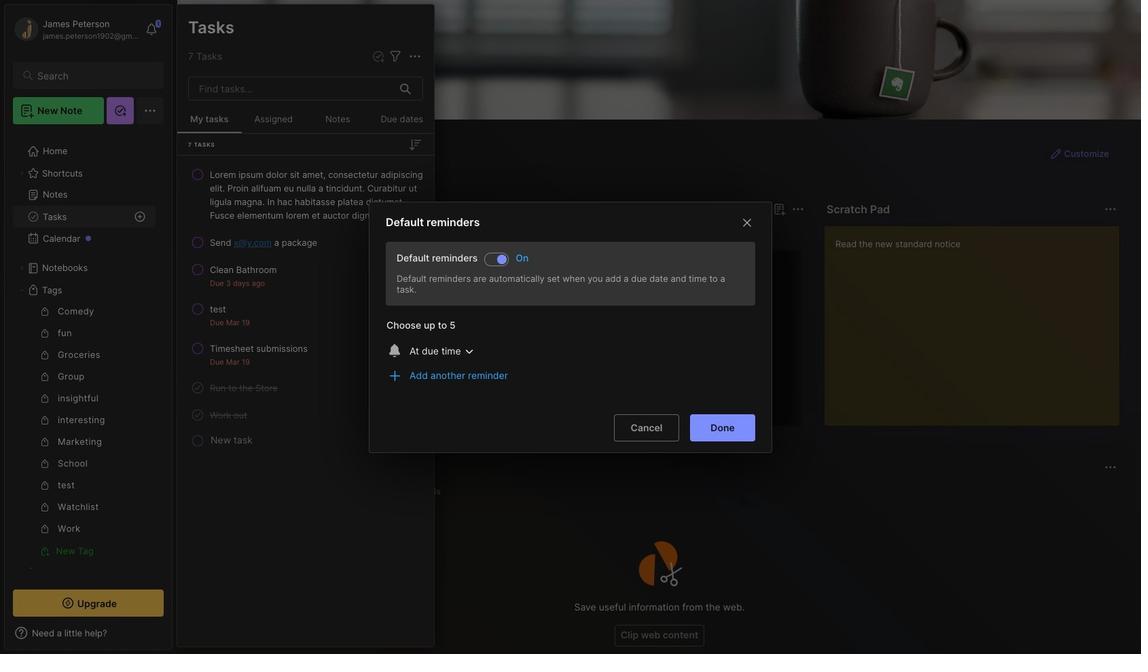 Task type: vqa. For each thing, say whether or not it's contained in the screenshot.
Timesheet submissions 4 cell
yes



Task type: describe. For each thing, give the bounding box(es) containing it.
4 row from the top
[[183, 297, 429, 333]]

send x@y.com a package 1 cell
[[210, 236, 317, 249]]

run to the store 5 cell
[[210, 381, 278, 395]]

thumbnail image
[[333, 345, 384, 396]]

defaultreminders image
[[497, 254, 507, 264]]

lorem ipsum dolor sit amet, consectetur adipiscing elit. proin alifuam eu nulla a tincidunt. curabitur ut ligula magna. in hac habitasse platea dictumst. fusce elementum lorem et auctor dignissim. proin eget mi id urna euismod consectetur. pellentesque porttitor ac urna quis fermentum: 0 cell
[[210, 168, 423, 222]]

5 row from the top
[[183, 336, 429, 373]]

expand notebooks image
[[18, 264, 26, 272]]

Start writing… text field
[[835, 226, 1119, 415]]

clean bathroom 2 cell
[[210, 263, 277, 276]]

none search field inside main element
[[37, 67, 151, 84]]

7 row from the top
[[183, 403, 429, 427]]

3 row from the top
[[183, 257, 429, 294]]

6 row from the top
[[183, 376, 429, 400]]

timesheet submissions 4 cell
[[210, 342, 308, 355]]

group inside main element
[[13, 301, 156, 562]]



Task type: locate. For each thing, give the bounding box(es) containing it.
row
[[183, 162, 429, 228], [183, 230, 429, 255], [183, 257, 429, 294], [183, 297, 429, 333], [183, 336, 429, 373], [183, 376, 429, 400], [183, 403, 429, 427]]

main element
[[0, 0, 177, 654]]

Task reminder time field
[[404, 340, 480, 362]]

expand tags image
[[18, 286, 26, 294]]

Search text field
[[37, 69, 151, 82]]

1 vertical spatial tab list
[[202, 484, 1115, 500]]

tab list
[[202, 226, 802, 242], [202, 484, 1115, 500]]

tab
[[202, 226, 242, 242], [247, 226, 302, 242], [202, 484, 254, 500], [305, 484, 363, 500], [368, 484, 403, 500], [409, 484, 447, 500]]

test 3 cell
[[210, 302, 226, 316]]

Find tasks… text field
[[191, 77, 392, 100]]

tree
[[5, 132, 172, 613]]

2 row from the top
[[183, 230, 429, 255]]

1 row from the top
[[183, 162, 429, 228]]

close image
[[739, 214, 755, 230]]

tree inside main element
[[5, 132, 172, 613]]

new task image
[[372, 50, 385, 63]]

work out 6 cell
[[210, 408, 247, 422]]

0 vertical spatial tab list
[[202, 226, 802, 242]]

None search field
[[37, 67, 151, 84]]

1 tab list from the top
[[202, 226, 802, 242]]

row group
[[177, 161, 434, 450], [199, 250, 1141, 435]]

2 tab list from the top
[[202, 484, 1115, 500]]

group
[[13, 301, 156, 562]]



